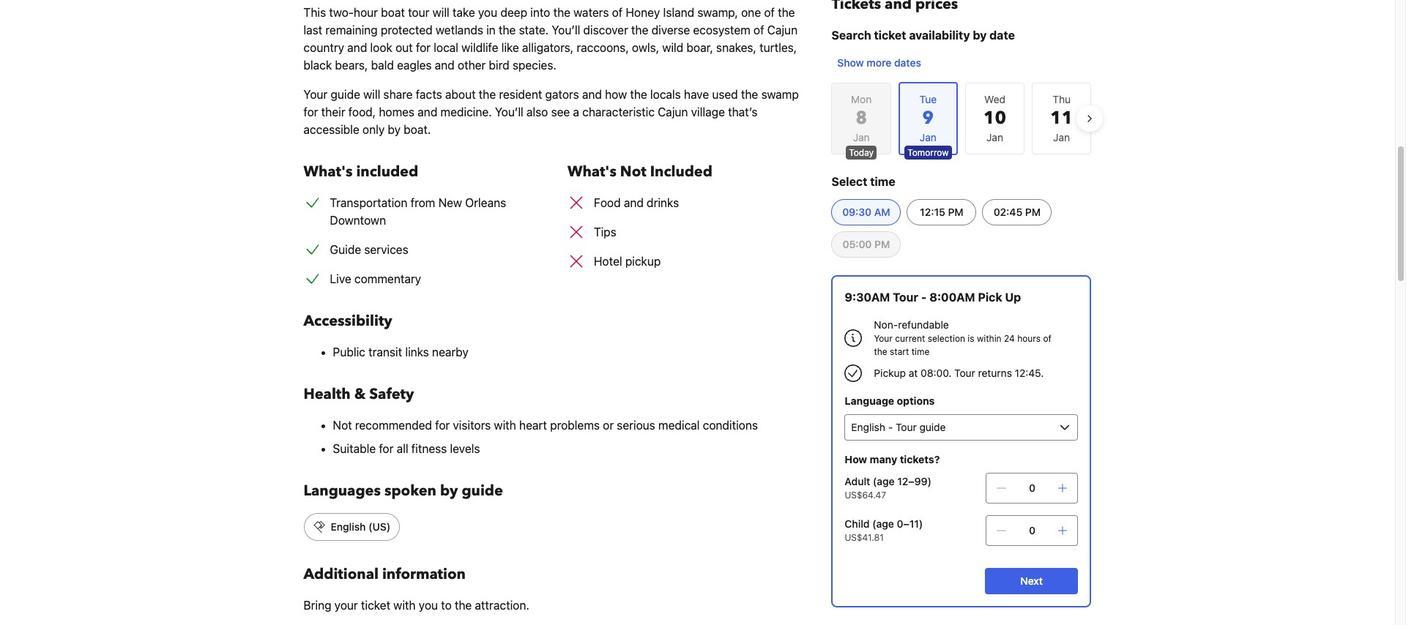Task type: describe. For each thing, give the bounding box(es) containing it.
1 vertical spatial you
[[419, 599, 438, 612]]

next
[[1021, 575, 1043, 587]]

mon 8 jan today
[[849, 93, 874, 158]]

jan for 8
[[853, 131, 870, 144]]

8:00am
[[930, 291, 975, 304]]

24
[[1004, 333, 1015, 344]]

public
[[333, 346, 365, 359]]

pm for 05:00 pm
[[875, 238, 890, 251]]

jan for 11
[[1053, 131, 1070, 144]]

thu
[[1053, 93, 1071, 105]]

search
[[832, 29, 871, 42]]

facts
[[416, 88, 442, 101]]

resident
[[499, 88, 542, 101]]

for up fitness
[[435, 419, 450, 432]]

0 for child (age 0–11)
[[1029, 524, 1036, 537]]

owls,
[[632, 41, 659, 54]]

bears,
[[335, 59, 368, 72]]

village
[[691, 105, 725, 119]]

out
[[396, 41, 413, 54]]

availability
[[909, 29, 970, 42]]

transportation from new orleans downtown
[[330, 196, 506, 227]]

diverse
[[652, 23, 690, 37]]

12:45.
[[1015, 367, 1044, 379]]

transportation
[[330, 196, 408, 209]]

1 horizontal spatial tour
[[955, 367, 976, 379]]

what's included
[[304, 162, 418, 182]]

species.
[[513, 59, 557, 72]]

by inside "your guide will share facts about the resident gators and how the locals have used the swamp for their food, homes and medicine. you'll also see a characteristic cajun village that's accessible only by boat."
[[388, 123, 401, 136]]

of right one
[[764, 6, 775, 19]]

cajun inside the this two-hour boat tour will take you deep into the waters of honey island swamp, one of the last remaining protected wetlands in the state. you'll discover the diverse ecosystem of cajun country and look out for local wildlife like alligators, raccoons, owls, wild boar, snakes, turtles, black bears, bald eagles and other bird species.
[[767, 23, 798, 37]]

bald
[[371, 59, 394, 72]]

your guide will share facts about the resident gators and how the locals have used the swamp for their food, homes and medicine. you'll also see a characteristic cajun village that's accessible only by boat.
[[304, 88, 799, 136]]

non-
[[874, 319, 898, 331]]

the down the honey
[[631, 23, 649, 37]]

downtown
[[330, 214, 386, 227]]

the right into
[[553, 6, 571, 19]]

of inside non-refundable your current selection is within 24 hours of the start time
[[1043, 333, 1052, 344]]

guide
[[330, 243, 361, 256]]

how many tickets?
[[845, 453, 940, 466]]

drinks
[[647, 196, 679, 209]]

swamp,
[[698, 6, 738, 19]]

you inside the this two-hour boat tour will take you deep into the waters of honey island swamp, one of the last remaining protected wetlands in the state. you'll discover the diverse ecosystem of cajun country and look out for local wildlife like alligators, raccoons, owls, wild boar, snakes, turtles, black bears, bald eagles and other bird species.
[[478, 6, 498, 19]]

nearby
[[432, 346, 469, 359]]

the right in
[[499, 23, 516, 37]]

bring your ticket with you to the attraction.
[[304, 599, 529, 612]]

heart
[[519, 419, 547, 432]]

the inside non-refundable your current selection is within 24 hours of the start time
[[874, 346, 888, 357]]

the right how
[[630, 88, 647, 101]]

pm for 12:15 pm
[[948, 206, 964, 218]]

show more dates
[[838, 56, 921, 69]]

accessibility
[[304, 311, 392, 331]]

share
[[383, 88, 413, 101]]

child
[[845, 518, 870, 530]]

wild
[[662, 41, 684, 54]]

and down 'facts'
[[418, 105, 438, 119]]

deep
[[501, 6, 527, 19]]

local
[[434, 41, 458, 54]]

within
[[977, 333, 1002, 344]]

you'll inside "your guide will share facts about the resident gators and how the locals have used the swamp for their food, homes and medicine. you'll also see a characteristic cajun village that's accessible only by boat."
[[495, 105, 524, 119]]

1 vertical spatial guide
[[462, 481, 503, 501]]

take
[[453, 6, 475, 19]]

medicine.
[[441, 105, 492, 119]]

included
[[356, 162, 418, 182]]

languages spoken by guide
[[304, 481, 503, 501]]

wed
[[984, 93, 1006, 105]]

safety
[[369, 385, 414, 404]]

alligators,
[[522, 41, 574, 54]]

09:30 am
[[843, 206, 890, 218]]

your inside "your guide will share facts about the resident gators and how the locals have used the swamp for their food, homes and medicine. you'll also see a characteristic cajun village that's accessible only by boat."
[[304, 88, 328, 101]]

0 vertical spatial with
[[494, 419, 516, 432]]

of down one
[[754, 23, 764, 37]]

pick
[[978, 291, 1002, 304]]

that's
[[728, 105, 758, 119]]

fitness
[[411, 442, 447, 456]]

0 horizontal spatial time
[[870, 175, 896, 188]]

serious
[[617, 419, 655, 432]]

today
[[849, 147, 874, 158]]

bird
[[489, 59, 510, 72]]

for inside "your guide will share facts about the resident gators and how the locals have used the swamp for their food, homes and medicine. you'll also see a characteristic cajun village that's accessible only by boat."
[[304, 105, 318, 119]]

you'll inside the this two-hour boat tour will take you deep into the waters of honey island swamp, one of the last remaining protected wetlands in the state. you'll discover the diverse ecosystem of cajun country and look out for local wildlife like alligators, raccoons, owls, wild boar, snakes, turtles, black bears, bald eagles and other bird species.
[[552, 23, 580, 37]]

adult
[[845, 475, 870, 488]]

about
[[445, 88, 476, 101]]

health
[[304, 385, 351, 404]]

what's for what's not included
[[568, 162, 617, 182]]

swamp
[[761, 88, 799, 101]]

look
[[370, 41, 393, 54]]

waters
[[574, 6, 609, 19]]

1 vertical spatial not
[[333, 419, 352, 432]]

wetlands
[[436, 23, 483, 37]]

suitable for all fitness levels
[[333, 442, 480, 456]]

pickup at 08:00. tour returns 12:45.
[[874, 367, 1044, 379]]

thu 11 jan
[[1051, 93, 1073, 144]]

conditions
[[703, 419, 758, 432]]

live
[[330, 272, 351, 286]]

state.
[[519, 23, 549, 37]]

returns
[[978, 367, 1012, 379]]

and left how
[[582, 88, 602, 101]]

turtles,
[[760, 41, 797, 54]]

discover
[[583, 23, 628, 37]]

&
[[354, 385, 366, 404]]

to
[[441, 599, 452, 612]]

snakes,
[[716, 41, 757, 54]]

start
[[890, 346, 909, 357]]

05:00 pm
[[843, 238, 890, 251]]



Task type: locate. For each thing, give the bounding box(es) containing it.
more
[[867, 56, 892, 69]]

accessible
[[304, 123, 360, 136]]

with
[[494, 419, 516, 432], [394, 599, 416, 612]]

1 horizontal spatial time
[[912, 346, 930, 357]]

(age for 12–99)
[[873, 475, 895, 488]]

1 vertical spatial (age
[[873, 518, 894, 530]]

at
[[909, 367, 918, 379]]

services
[[364, 243, 408, 256]]

the left start
[[874, 346, 888, 357]]

2 what's from the left
[[568, 162, 617, 182]]

1 horizontal spatial with
[[494, 419, 516, 432]]

used
[[712, 88, 738, 101]]

2 (age from the top
[[873, 518, 894, 530]]

have
[[684, 88, 709, 101]]

adult (age 12–99) us$64.47
[[845, 475, 932, 501]]

1 vertical spatial your
[[874, 333, 893, 344]]

jan inside mon 8 jan today
[[853, 131, 870, 144]]

or
[[603, 419, 614, 432]]

0 horizontal spatial your
[[304, 88, 328, 101]]

02:45 pm
[[994, 206, 1041, 218]]

commentary
[[355, 272, 421, 286]]

wed 10 jan
[[984, 93, 1006, 144]]

and
[[347, 41, 367, 54], [435, 59, 455, 72], [582, 88, 602, 101], [418, 105, 438, 119], [624, 196, 644, 209]]

problems
[[550, 419, 600, 432]]

0 vertical spatial 0
[[1029, 482, 1036, 494]]

a
[[573, 105, 579, 119]]

island
[[663, 6, 695, 19]]

pm
[[948, 206, 964, 218], [1025, 206, 1041, 218], [875, 238, 890, 251]]

what's for what's included
[[304, 162, 353, 182]]

characteristic
[[582, 105, 655, 119]]

ticket
[[874, 29, 907, 42], [361, 599, 390, 612]]

(age down many
[[873, 475, 895, 488]]

1 vertical spatial 0
[[1029, 524, 1036, 537]]

time down current
[[912, 346, 930, 357]]

attraction.
[[475, 599, 529, 612]]

public transit links nearby
[[333, 346, 469, 359]]

1 vertical spatial tour
[[955, 367, 976, 379]]

0 horizontal spatial by
[[388, 123, 401, 136]]

what's up food
[[568, 162, 617, 182]]

0 horizontal spatial you'll
[[495, 105, 524, 119]]

region containing 8
[[820, 76, 1104, 161]]

cajun up turtles,
[[767, 23, 798, 37]]

boat.
[[404, 123, 431, 136]]

and down remaining
[[347, 41, 367, 54]]

(age up us$41.81
[[873, 518, 894, 530]]

0 horizontal spatial jan
[[853, 131, 870, 144]]

02:45
[[994, 206, 1023, 218]]

jan up today
[[853, 131, 870, 144]]

2 horizontal spatial by
[[973, 29, 987, 42]]

1 horizontal spatial ticket
[[874, 29, 907, 42]]

jan
[[853, 131, 870, 144], [987, 131, 1004, 144], [1053, 131, 1070, 144]]

spoken
[[385, 481, 437, 501]]

1 horizontal spatial jan
[[987, 131, 1004, 144]]

last
[[304, 23, 322, 37]]

what's down accessible
[[304, 162, 353, 182]]

show
[[838, 56, 864, 69]]

9:30am
[[845, 291, 890, 304]]

how
[[605, 88, 627, 101]]

jan down 10
[[987, 131, 1004, 144]]

select time
[[832, 175, 896, 188]]

search ticket availability by date
[[832, 29, 1015, 42]]

ticket right your
[[361, 599, 390, 612]]

guide inside "your guide will share facts about the resident gators and how the locals have used the swamp for their food, homes and medicine. you'll also see a characteristic cajun village that's accessible only by boat."
[[331, 88, 360, 101]]

will right tour
[[433, 6, 450, 19]]

orleans
[[465, 196, 506, 209]]

-
[[921, 291, 927, 304]]

0 vertical spatial time
[[870, 175, 896, 188]]

11
[[1051, 106, 1073, 130]]

next button
[[985, 568, 1079, 595]]

bring
[[304, 599, 332, 612]]

with left heart at the left bottom of the page
[[494, 419, 516, 432]]

1 vertical spatial by
[[388, 123, 401, 136]]

1 horizontal spatial what's
[[568, 162, 617, 182]]

from
[[411, 196, 435, 209]]

and down local
[[435, 59, 455, 72]]

cajun down 'locals'
[[658, 105, 688, 119]]

3 jan from the left
[[1053, 131, 1070, 144]]

0 vertical spatial will
[[433, 6, 450, 19]]

2 horizontal spatial jan
[[1053, 131, 1070, 144]]

boat
[[381, 6, 405, 19]]

0 horizontal spatial not
[[333, 419, 352, 432]]

0 horizontal spatial you
[[419, 599, 438, 612]]

show more dates button
[[832, 50, 927, 76]]

suitable
[[333, 442, 376, 456]]

you up in
[[478, 6, 498, 19]]

up
[[1005, 291, 1021, 304]]

you'll down resident
[[495, 105, 524, 119]]

1 horizontal spatial you
[[478, 6, 498, 19]]

0 horizontal spatial with
[[394, 599, 416, 612]]

for inside the this two-hour boat tour will take you deep into the waters of honey island swamp, one of the last remaining protected wetlands in the state. you'll discover the diverse ecosystem of cajun country and look out for local wildlife like alligators, raccoons, owls, wild boar, snakes, turtles, black bears, bald eagles and other bird species.
[[416, 41, 431, 54]]

1 0 from the top
[[1029, 482, 1036, 494]]

0 vertical spatial cajun
[[767, 23, 798, 37]]

region
[[820, 76, 1104, 161]]

pm right 02:45
[[1025, 206, 1041, 218]]

levels
[[450, 442, 480, 456]]

1 jan from the left
[[853, 131, 870, 144]]

1 (age from the top
[[873, 475, 895, 488]]

with down "information"
[[394, 599, 416, 612]]

cajun inside "your guide will share facts about the resident gators and how the locals have used the swamp for their food, homes and medicine. you'll also see a characteristic cajun village that's accessible only by boat."
[[658, 105, 688, 119]]

not recommended for visitors with heart problems or serious medical conditions
[[333, 419, 758, 432]]

and right food
[[624, 196, 644, 209]]

the right about
[[479, 88, 496, 101]]

2 0 from the top
[[1029, 524, 1036, 537]]

0 horizontal spatial will
[[363, 88, 380, 101]]

time inside non-refundable your current selection is within 24 hours of the start time
[[912, 346, 930, 357]]

protected
[[381, 23, 433, 37]]

0 vertical spatial tour
[[893, 291, 919, 304]]

you'll up alligators,
[[552, 23, 580, 37]]

english
[[331, 521, 366, 533]]

0 horizontal spatial tour
[[893, 291, 919, 304]]

jan for 10
[[987, 131, 1004, 144]]

2 vertical spatial by
[[440, 481, 458, 501]]

guide up their
[[331, 88, 360, 101]]

remaining
[[326, 23, 378, 37]]

1 what's from the left
[[304, 162, 353, 182]]

09:30
[[843, 206, 872, 218]]

1 vertical spatial ticket
[[361, 599, 390, 612]]

your inside non-refundable your current selection is within 24 hours of the start time
[[874, 333, 893, 344]]

0 for adult (age 12–99)
[[1029, 482, 1036, 494]]

0 vertical spatial guide
[[331, 88, 360, 101]]

of right hours
[[1043, 333, 1052, 344]]

(age
[[873, 475, 895, 488], [873, 518, 894, 530]]

not up suitable
[[333, 419, 352, 432]]

selection
[[928, 333, 965, 344]]

by
[[973, 29, 987, 42], [388, 123, 401, 136], [440, 481, 458, 501]]

pm for 02:45 pm
[[1025, 206, 1041, 218]]

by down homes in the top of the page
[[388, 123, 401, 136]]

visitors
[[453, 419, 491, 432]]

is
[[968, 333, 975, 344]]

honey
[[626, 6, 660, 19]]

am
[[874, 206, 890, 218]]

2 horizontal spatial pm
[[1025, 206, 1041, 218]]

food,
[[348, 105, 376, 119]]

1 vertical spatial you'll
[[495, 105, 524, 119]]

(age for 0–11)
[[873, 518, 894, 530]]

1 horizontal spatial your
[[874, 333, 893, 344]]

jan inside thu 11 jan
[[1053, 131, 1070, 144]]

us$41.81
[[845, 533, 884, 544]]

pickup
[[874, 367, 906, 379]]

0 vertical spatial ticket
[[874, 29, 907, 42]]

for right out
[[416, 41, 431, 54]]

0 horizontal spatial pm
[[875, 238, 890, 251]]

dates
[[894, 56, 921, 69]]

of up the discover
[[612, 6, 623, 19]]

will inside the this two-hour boat tour will take you deep into the waters of honey island swamp, one of the last remaining protected wetlands in the state. you'll discover the diverse ecosystem of cajun country and look out for local wildlife like alligators, raccoons, owls, wild boar, snakes, turtles, black bears, bald eagles and other bird species.
[[433, 6, 450, 19]]

your
[[335, 599, 358, 612]]

by right 'spoken'
[[440, 481, 458, 501]]

time up "am"
[[870, 175, 896, 188]]

pickup
[[625, 255, 661, 268]]

current
[[895, 333, 925, 344]]

the right one
[[778, 6, 795, 19]]

will up food,
[[363, 88, 380, 101]]

1 horizontal spatial you'll
[[552, 23, 580, 37]]

guide down levels
[[462, 481, 503, 501]]

0 horizontal spatial guide
[[331, 88, 360, 101]]

you left 'to'
[[419, 599, 438, 612]]

the up that's
[[741, 88, 758, 101]]

like
[[501, 41, 519, 54]]

1 vertical spatial with
[[394, 599, 416, 612]]

your down non-
[[874, 333, 893, 344]]

english (us)
[[331, 521, 391, 533]]

pm right 12:15
[[948, 206, 964, 218]]

1 horizontal spatial will
[[433, 6, 450, 19]]

1 vertical spatial will
[[363, 88, 380, 101]]

many
[[870, 453, 898, 466]]

hour
[[354, 6, 378, 19]]

other
[[458, 59, 486, 72]]

0 vertical spatial you'll
[[552, 23, 580, 37]]

ticket up show more dates on the top right
[[874, 29, 907, 42]]

(age inside child (age 0–11) us$41.81
[[873, 518, 894, 530]]

jan down 11
[[1053, 131, 1070, 144]]

(age inside adult (age 12–99) us$64.47
[[873, 475, 895, 488]]

1 horizontal spatial pm
[[948, 206, 964, 218]]

1 horizontal spatial not
[[620, 162, 647, 182]]

ecosystem
[[693, 23, 751, 37]]

for left all
[[379, 442, 394, 456]]

0 vertical spatial (age
[[873, 475, 895, 488]]

1 vertical spatial time
[[912, 346, 930, 357]]

raccoons,
[[577, 41, 629, 54]]

the right 'to'
[[455, 599, 472, 612]]

medical
[[659, 419, 700, 432]]

0 vertical spatial by
[[973, 29, 987, 42]]

0 horizontal spatial cajun
[[658, 105, 688, 119]]

0 horizontal spatial ticket
[[361, 599, 390, 612]]

not up food and drinks
[[620, 162, 647, 182]]

12:15 pm
[[920, 206, 964, 218]]

jan inside the wed 10 jan
[[987, 131, 1004, 144]]

also
[[527, 105, 548, 119]]

1 horizontal spatial guide
[[462, 481, 503, 501]]

your up their
[[304, 88, 328, 101]]

recommended
[[355, 419, 432, 432]]

12–99)
[[898, 475, 932, 488]]

0 vertical spatial you
[[478, 6, 498, 19]]

0 horizontal spatial what's
[[304, 162, 353, 182]]

date
[[990, 29, 1015, 42]]

tickets?
[[900, 453, 940, 466]]

you'll
[[552, 23, 580, 37], [495, 105, 524, 119]]

information
[[382, 565, 466, 585]]

(us)
[[369, 521, 391, 533]]

pm right 05:00
[[875, 238, 890, 251]]

1 horizontal spatial by
[[440, 481, 458, 501]]

10
[[984, 106, 1006, 130]]

1 horizontal spatial cajun
[[767, 23, 798, 37]]

1 vertical spatial cajun
[[658, 105, 688, 119]]

0 vertical spatial not
[[620, 162, 647, 182]]

for left their
[[304, 105, 318, 119]]

0 vertical spatial your
[[304, 88, 328, 101]]

will inside "your guide will share facts about the resident gators and how the locals have used the swamp for their food, homes and medicine. you'll also see a characteristic cajun village that's accessible only by boat."
[[363, 88, 380, 101]]

2 jan from the left
[[987, 131, 1004, 144]]

tour left '-'
[[893, 291, 919, 304]]

tour right 08:00.
[[955, 367, 976, 379]]

by left date at the right
[[973, 29, 987, 42]]

their
[[321, 105, 345, 119]]



Task type: vqa. For each thing, say whether or not it's contained in the screenshot.
By inside Your guide will share facts about the resident gators and how the locals have used the swamp for their food, homes and medicine. You'll also see a characteristic Cajun village that's accessible only by boat.
yes



